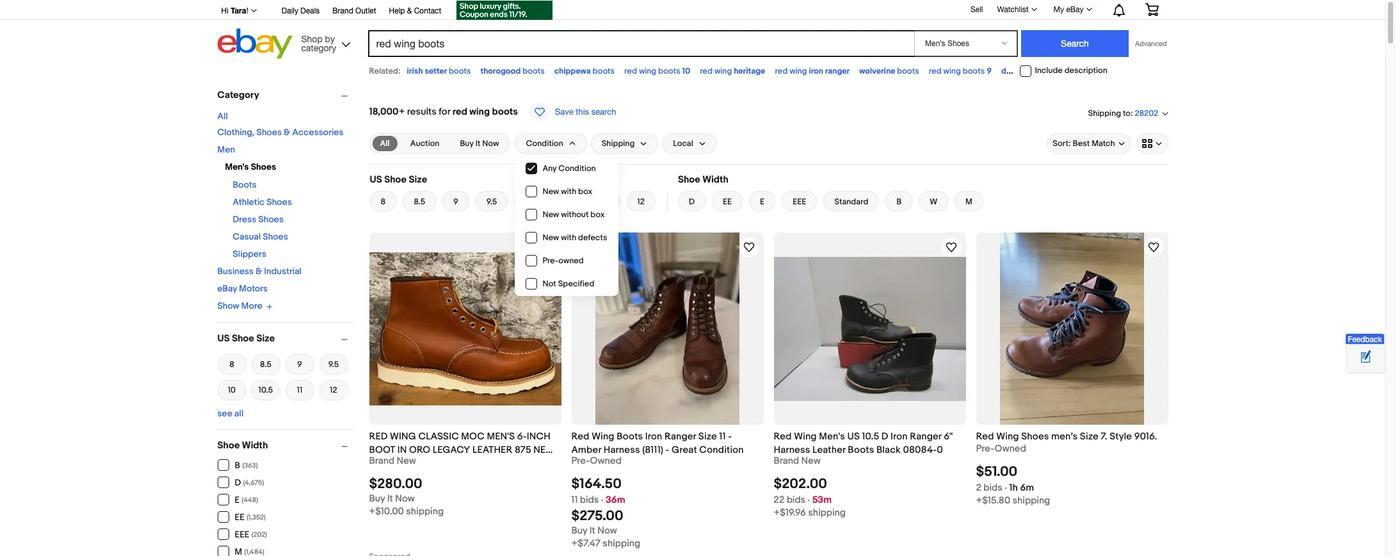 Task type: locate. For each thing, give the bounding box(es) containing it.
shoes inside red wing shoes men's size 7. style 9016. pre-owned
[[1022, 430, 1050, 443]]

harness inside red wing men's us 10.5 d iron ranger 6" harness leather boots black 08084-0 brand new
[[774, 444, 811, 456]]

1 iron from the left
[[646, 430, 663, 443]]

& up motors
[[256, 266, 262, 277]]

us shoe size inside main content
[[370, 174, 427, 186]]

box inside 'new without box' link
[[591, 209, 605, 220]]

brand down red
[[369, 455, 395, 467]]

0 vertical spatial 8.5 link
[[403, 191, 436, 211]]

shipping right +$10.00
[[406, 506, 444, 518]]

2 horizontal spatial d
[[882, 430, 889, 443]]

2 with from the top
[[561, 233, 577, 243]]

new inside "link"
[[543, 186, 559, 197]]

new with box
[[543, 186, 593, 197]]

bids for $202.00
[[787, 494, 806, 506]]

Search for anything text field
[[370, 31, 912, 56]]

buy inside $164.50 11 bids · 36m $275.00 buy it now +$7.47 shipping
[[572, 525, 588, 537]]

1 vertical spatial box
[[591, 209, 605, 220]]

red inside main content
[[453, 106, 468, 118]]

bids for $164.50
[[580, 494, 599, 506]]

8.5 inside main content
[[414, 197, 426, 207]]

for
[[439, 106, 451, 118]]

box up without
[[579, 186, 593, 197]]

slippers
[[233, 249, 266, 259]]

shoes down dress shoes link
[[263, 231, 288, 242]]

buy up +$10.00
[[369, 493, 385, 505]]

9.5 link
[[476, 191, 508, 211], [319, 353, 348, 376]]

any condition link
[[516, 157, 618, 180]]

1 vertical spatial boots
[[617, 430, 643, 443]]

2 horizontal spatial buy
[[572, 525, 588, 537]]

new up pre-owned
[[543, 233, 559, 243]]

3 red from the left
[[977, 430, 995, 443]]

0 vertical spatial 8 link
[[370, 191, 397, 211]]

e for e (448)
[[235, 495, 240, 505]]

new for new without box
[[543, 209, 559, 220]]

buy down 18,000 + results for red wing boots at the top
[[460, 138, 474, 149]]

0 vertical spatial boots
[[233, 179, 257, 190]]

shipping inside shipping to : 28202
[[1089, 108, 1122, 118]]

red wing classic moc men's 6-inch boot in oro legacy leather 875 new in box heading
[[369, 430, 555, 470]]

best
[[1073, 138, 1090, 149]]

account navigation
[[214, 0, 1169, 22]]

it
[[476, 138, 481, 149], [387, 493, 393, 505], [590, 525, 596, 537]]

eee left (202)
[[235, 529, 249, 540]]

pre- up $164.50
[[572, 455, 590, 467]]

0 horizontal spatial width
[[242, 439, 268, 451]]

ebay
[[1067, 5, 1084, 14], [217, 283, 237, 294]]

shoe down all selected text field
[[384, 174, 407, 186]]

boots up buy it now link
[[492, 106, 518, 118]]

all up clothing,
[[217, 111, 228, 122]]

10 inside main content
[[525, 197, 533, 207]]

pre- inside red wing shoes men's size 7. style 9016. pre-owned
[[977, 443, 995, 455]]

red for red wing boots 9
[[929, 66, 942, 76]]

wing inside red wing shoes men's size 7. style 9016. pre-owned
[[997, 430, 1020, 443]]

0 horizontal spatial 8.5 link
[[251, 353, 280, 376]]

b left w
[[897, 197, 902, 207]]

1 horizontal spatial ee
[[723, 197, 732, 207]]

wing for $164.50
[[592, 430, 615, 443]]

bids inside $51.00 2 bids · 1h 6m +$15.80 shipping
[[984, 482, 1003, 494]]

clothing,
[[217, 127, 255, 138]]

1 horizontal spatial 8
[[381, 197, 386, 207]]

1 horizontal spatial harness
[[774, 444, 811, 456]]

1 vertical spatial 10 link
[[217, 378, 246, 401]]

boots right chippewa
[[593, 66, 615, 76]]

ee left (1,352)
[[235, 512, 245, 523]]

auction
[[410, 138, 440, 149]]

boots up (8111)
[[617, 430, 643, 443]]

red wing iron ranger
[[775, 66, 850, 76]]

not specified link
[[516, 272, 618, 295]]

0 horizontal spatial 12
[[330, 385, 337, 395]]

wing up buy it now
[[470, 106, 490, 118]]

include description
[[1035, 65, 1108, 76]]

us shoe size down all selected text field
[[370, 174, 427, 186]]

eee link
[[782, 191, 818, 211]]

red
[[625, 66, 637, 76], [700, 66, 713, 76], [775, 66, 788, 76], [929, 66, 942, 76], [453, 106, 468, 118]]

boots inside main content
[[492, 106, 518, 118]]

1 horizontal spatial 9 link
[[443, 191, 469, 211]]

0 vertical spatial with
[[561, 186, 577, 197]]

8.5 link down auction
[[403, 191, 436, 211]]

2 wing from the left
[[794, 430, 817, 443]]

new for new with defects
[[543, 233, 559, 243]]

save this search button
[[526, 101, 620, 123]]

wing left the danner
[[944, 66, 961, 76]]

boots
[[233, 179, 257, 190], [617, 430, 643, 443], [848, 444, 875, 456]]

wing inside red wing boots iron ranger size 11  - amber harness (8111) - great condition pre-owned
[[592, 430, 615, 443]]

moc
[[461, 430, 485, 443]]

red right wolverine boots
[[929, 66, 942, 76]]

0 vertical spatial 10.5
[[259, 385, 273, 395]]

+$7.47
[[572, 538, 601, 550]]

advanced link
[[1129, 31, 1167, 56]]

eee right e link in the top right of the page
[[793, 197, 807, 207]]

1 horizontal spatial ranger
[[910, 430, 942, 443]]

1 horizontal spatial men's
[[819, 430, 846, 443]]

wing for red wing heritage
[[715, 66, 732, 76]]

harness
[[604, 444, 640, 456], [774, 444, 811, 456]]

business & industrial link
[[217, 266, 302, 277]]

defects
[[579, 233, 608, 243]]

0 horizontal spatial bids
[[580, 494, 599, 506]]

0 vertical spatial -
[[728, 430, 732, 443]]

2 horizontal spatial &
[[407, 6, 412, 15]]

in
[[398, 444, 407, 456], [369, 457, 379, 470]]

2 vertical spatial condition
[[700, 444, 744, 456]]

all down 18,000
[[380, 138, 390, 149]]

buy up +$7.47
[[572, 525, 588, 537]]

1 with from the top
[[561, 186, 577, 197]]

shoe width inside main content
[[678, 174, 729, 186]]

red wing men's us 10.5 d iron ranger 6" harness leather boots black 08084-0 image
[[774, 257, 966, 401]]

0 horizontal spatial 9.5 link
[[319, 353, 348, 376]]

1 vertical spatial all link
[[372, 136, 398, 151]]

0 horizontal spatial all link
[[217, 111, 228, 122]]

this
[[576, 107, 589, 117]]

show more button
[[217, 300, 273, 312]]

all
[[217, 111, 228, 122], [380, 138, 390, 149]]

red up amber
[[572, 430, 590, 443]]

with up pre-owned link
[[561, 233, 577, 243]]

wing up leather
[[794, 430, 817, 443]]

red for $164.50
[[572, 430, 590, 443]]

iron up black
[[891, 430, 908, 443]]

0 horizontal spatial brand
[[333, 6, 353, 15]]

iron
[[646, 430, 663, 443], [891, 430, 908, 443]]

wing for red wing boots 9
[[944, 66, 961, 76]]

&
[[407, 6, 412, 15], [284, 127, 290, 138], [256, 266, 262, 277]]

9016.
[[1135, 430, 1158, 443]]

0 vertical spatial ee
[[723, 197, 732, 207]]

2 harness from the left
[[774, 444, 811, 456]]

shoe width up d link in the top of the page
[[678, 174, 729, 186]]

new inside red wing men's us 10.5 d iron ranger 6" harness leather boots black 08084-0 brand new
[[802, 455, 821, 467]]

it up +$10.00
[[387, 493, 393, 505]]

description
[[1065, 65, 1108, 76]]

m
[[966, 197, 973, 207]]

None submit
[[1022, 30, 1129, 57]]

0 horizontal spatial 9.5
[[328, 359, 339, 369]]

8.5 up the 10.5 link
[[260, 359, 272, 369]]

10.5 left 11 link
[[259, 385, 273, 395]]

feedback
[[1349, 335, 1383, 344]]

d (4,675)
[[235, 477, 264, 488]]

help & contact link
[[389, 4, 442, 19]]

see all button
[[217, 408, 244, 419]]

(363)
[[242, 461, 258, 470]]

2 vertical spatial now
[[598, 525, 617, 537]]

wing for $51.00
[[997, 430, 1020, 443]]

3 wing from the left
[[997, 430, 1020, 443]]

· left 53m
[[808, 494, 811, 506]]

eee (202)
[[235, 529, 267, 540]]

iron
[[809, 66, 824, 76]]

2 red from the left
[[774, 430, 792, 443]]

owned
[[559, 256, 584, 266]]

red wing boots 9
[[929, 66, 992, 76]]

us shoe size down show more button
[[217, 332, 275, 344]]

wing left iron
[[790, 66, 807, 76]]

all
[[234, 408, 244, 419]]

red for red wing iron ranger
[[775, 66, 788, 76]]

ranger up great
[[665, 430, 697, 443]]

shoes up dress shoes link
[[267, 197, 292, 208]]

2 horizontal spatial it
[[590, 525, 596, 537]]

0 vertical spatial shoe width
[[678, 174, 729, 186]]

get the coupon image
[[457, 1, 553, 20]]

d left ee link
[[689, 197, 695, 207]]

business
[[217, 266, 254, 277]]

2 ranger from the left
[[910, 430, 942, 443]]

shoe width up b (363)
[[217, 439, 268, 451]]

red right heritage
[[775, 66, 788, 76]]

(1,352)
[[247, 513, 266, 521]]

watch red wing shoes men's size 7. style 9016. image
[[1146, 240, 1162, 255]]

size
[[409, 174, 427, 186], [256, 332, 275, 344], [699, 430, 717, 443], [1081, 430, 1099, 443]]

1 vertical spatial eee
[[235, 529, 249, 540]]

it down 18,000 + results for red wing boots at the top
[[476, 138, 481, 149]]

red down search for anything text field
[[625, 66, 637, 76]]

boots up athletic
[[233, 179, 257, 190]]

·
[[1005, 482, 1008, 494], [601, 494, 604, 506], [808, 494, 811, 506]]

+$19.96
[[774, 507, 806, 519]]

10 link
[[515, 191, 544, 211], [217, 378, 246, 401]]

results
[[407, 106, 437, 118]]

ranger inside red wing men's us 10.5 d iron ranger 6" harness leather boots black 08084-0 brand new
[[910, 430, 942, 443]]

0 horizontal spatial all
[[217, 111, 228, 122]]

chippewa boots
[[555, 66, 615, 76]]

1 vertical spatial ee
[[235, 512, 245, 523]]

9.5 inside main content
[[487, 197, 497, 207]]

daily
[[282, 6, 298, 15]]

pre- up $51.00
[[977, 443, 995, 455]]

1 horizontal spatial 10
[[525, 197, 533, 207]]

1 vertical spatial 8 link
[[217, 353, 246, 376]]

d up black
[[882, 430, 889, 443]]

with inside "link"
[[561, 186, 577, 197]]

· inside $202.00 22 bids · 53m +$19.96 shipping
[[808, 494, 811, 506]]

2 horizontal spatial wing
[[997, 430, 1020, 443]]

$202.00 22 bids · 53m +$19.96 shipping
[[774, 476, 846, 519]]

0 vertical spatial 8.5
[[414, 197, 426, 207]]

boots left black
[[848, 444, 875, 456]]

danner boots
[[1002, 66, 1052, 76]]

athletic
[[233, 197, 265, 208]]

men's up leather
[[819, 430, 846, 443]]

shipping down the 6m
[[1013, 495, 1051, 507]]

brand for brand new
[[369, 455, 395, 467]]

ee
[[723, 197, 732, 207], [235, 512, 245, 523]]

12 inside main content
[[638, 197, 645, 207]]

2 horizontal spatial 9
[[987, 66, 992, 76]]

0 vertical spatial 10
[[683, 66, 691, 76]]

0 horizontal spatial 8
[[229, 359, 234, 369]]

2 horizontal spatial us
[[848, 430, 860, 443]]

new with box link
[[516, 180, 618, 203]]

1 horizontal spatial 10 link
[[515, 191, 544, 211]]

7.
[[1101, 430, 1108, 443]]

10 down shop by category banner
[[683, 66, 691, 76]]

1 ranger from the left
[[665, 430, 697, 443]]

0 horizontal spatial 12 link
[[319, 378, 348, 401]]

1 horizontal spatial ·
[[808, 494, 811, 506]]

8 up see all
[[229, 359, 234, 369]]

1 vertical spatial shipping
[[602, 138, 635, 149]]

box inside new with box "link"
[[579, 186, 593, 197]]

1 vertical spatial 11
[[720, 430, 726, 443]]

e inside e link
[[760, 197, 765, 207]]

· left 1h
[[1005, 482, 1008, 494]]

b inside b link
[[897, 197, 902, 207]]

10 up see all button
[[228, 385, 236, 395]]

men link
[[217, 144, 235, 155]]

iron inside red wing boots iron ranger size 11  - amber harness (8111) - great condition pre-owned
[[646, 430, 663, 443]]

8.5 link up the 10.5 link
[[251, 353, 280, 376]]

& inside account navigation
[[407, 6, 412, 15]]

& inside 'business & industrial ebay motors'
[[256, 266, 262, 277]]

1 vertical spatial width
[[242, 439, 268, 451]]

1 red from the left
[[572, 430, 590, 443]]

2 horizontal spatial bids
[[984, 482, 1003, 494]]

watch red wing boots iron ranger size 11  - amber harness (8111) - great condition image
[[741, 240, 757, 255]]

10.5 inside red wing men's us 10.5 d iron ranger 6" harness leather boots black 08084-0 brand new
[[863, 430, 880, 443]]

12 link left d link in the top of the page
[[627, 191, 656, 211]]

0 vertical spatial shipping
[[1089, 108, 1122, 118]]

1 vertical spatial with
[[561, 233, 577, 243]]

0 horizontal spatial 10
[[228, 385, 236, 395]]

box right without
[[591, 209, 605, 220]]

now up +$7.47
[[598, 525, 617, 537]]

0 horizontal spatial it
[[387, 493, 393, 505]]

local button
[[663, 133, 717, 154]]

boots athletic shoes dress shoes casual shoes slippers
[[233, 179, 292, 259]]

2 vertical spatial buy
[[572, 525, 588, 537]]

9 left the danner
[[987, 66, 992, 76]]

listing options selector. gallery view selected. image
[[1142, 138, 1163, 149]]

1 vertical spatial 9.5
[[328, 359, 339, 369]]

wing up $51.00
[[997, 430, 1020, 443]]

red right 6"
[[977, 430, 995, 443]]

1 horizontal spatial wing
[[794, 430, 817, 443]]

width
[[703, 174, 729, 186], [242, 439, 268, 451]]

9.5
[[487, 197, 497, 207], [328, 359, 339, 369]]

buy
[[460, 138, 474, 149], [369, 493, 385, 505], [572, 525, 588, 537]]

10.5 up black
[[863, 430, 880, 443]]

shoes left men's
[[1022, 430, 1050, 443]]

0 vertical spatial e
[[760, 197, 765, 207]]

harness left (8111)
[[604, 444, 640, 456]]

0 horizontal spatial 9 link
[[285, 353, 314, 376]]

boots right setter
[[449, 66, 471, 76]]

9 link down buy it now
[[443, 191, 469, 211]]

width up ee link
[[703, 174, 729, 186]]

shipping button
[[591, 133, 659, 154]]

men's
[[487, 430, 515, 443]]

pre- inside red wing boots iron ranger size 11  - amber harness (8111) - great condition pre-owned
[[572, 455, 590, 467]]

boots right the wolverine
[[898, 66, 920, 76]]

red wing men's us 10.5 d iron ranger 6" harness leather boots black 08084-0 link
[[774, 430, 966, 456]]

0 horizontal spatial e
[[235, 495, 240, 505]]

d for d
[[689, 197, 695, 207]]

wing inside main content
[[470, 106, 490, 118]]

men's inside red wing men's us 10.5 d iron ranger 6" harness leather boots black 08084-0 brand new
[[819, 430, 846, 443]]

shipping down 53m
[[808, 507, 846, 519]]

1 horizontal spatial red
[[774, 430, 792, 443]]

pre- up not
[[543, 256, 559, 266]]

eee for eee
[[793, 197, 807, 207]]

0 vertical spatial us
[[370, 174, 382, 186]]

brand inside brand outlet 'link'
[[333, 6, 353, 15]]

shipping inside dropdown button
[[602, 138, 635, 149]]

ranger up 08084-
[[910, 430, 942, 443]]

0 horizontal spatial ebay
[[217, 283, 237, 294]]

ranger
[[665, 430, 697, 443], [910, 430, 942, 443]]

1 horizontal spatial in
[[398, 444, 407, 456]]

any
[[543, 163, 557, 174]]

8 link down all selected text field
[[370, 191, 397, 211]]

now inside $164.50 11 bids · 36m $275.00 buy it now +$7.47 shipping
[[598, 525, 617, 537]]

0 vertical spatial 12 link
[[627, 191, 656, 211]]

it inside $164.50 11 bids · 36m $275.00 buy it now +$7.47 shipping
[[590, 525, 596, 537]]

2 vertical spatial d
[[235, 477, 241, 488]]

1 horizontal spatial iron
[[891, 430, 908, 443]]

red inside red wing shoes men's size 7. style 9016. pre-owned
[[977, 430, 995, 443]]

18,000
[[369, 106, 399, 118]]

boots link
[[233, 179, 257, 190]]

· inside $164.50 11 bids · 36m $275.00 buy it now +$7.47 shipping
[[601, 494, 604, 506]]

now down 18,000 + results for red wing boots at the top
[[483, 138, 499, 149]]

red for $51.00
[[977, 430, 995, 443]]

size inside red wing boots iron ranger size 11  - amber harness (8111) - great condition pre-owned
[[699, 430, 717, 443]]

red for $202.00
[[774, 430, 792, 443]]

0 vertical spatial it
[[476, 138, 481, 149]]

my ebay
[[1054, 5, 1084, 14]]

condition inside dropdown button
[[526, 138, 564, 149]]

0 horizontal spatial -
[[666, 444, 670, 456]]

6-
[[517, 430, 527, 443]]

1 harness from the left
[[604, 444, 640, 456]]

owned inside red wing boots iron ranger size 11  - amber harness (8111) - great condition pre-owned
[[590, 455, 622, 467]]

ee left e link in the top right of the page
[[723, 197, 732, 207]]

0 horizontal spatial men's
[[225, 161, 249, 172]]

2 iron from the left
[[891, 430, 908, 443]]

brand for brand outlet
[[333, 6, 353, 15]]

ebay up show
[[217, 283, 237, 294]]

harness inside red wing boots iron ranger size 11  - amber harness (8111) - great condition pre-owned
[[604, 444, 640, 456]]

9.5 link down "us shoe size" dropdown button
[[319, 353, 348, 376]]

1 vertical spatial b
[[235, 460, 240, 471]]

11 link
[[285, 378, 314, 401]]

red wing men's us 10.5 d iron ranger 6" harness leather boots black 08084-0 brand new
[[774, 430, 953, 467]]

1 wing from the left
[[592, 430, 615, 443]]

08084-
[[904, 444, 937, 456]]

2 horizontal spatial pre-
[[977, 443, 995, 455]]

36m
[[606, 494, 626, 506]]

all link down 18,000
[[372, 136, 398, 151]]

10 left new with box
[[525, 197, 533, 207]]

1 horizontal spatial e
[[760, 197, 765, 207]]

width up (363)
[[242, 439, 268, 451]]

ee for ee
[[723, 197, 732, 207]]

brand left the 'outlet'
[[333, 6, 353, 15]]

shipping down search
[[602, 138, 635, 149]]

1 horizontal spatial 11
[[572, 494, 578, 506]]

· for +$19.96
[[808, 494, 811, 506]]

main content
[[364, 83, 1174, 556]]

bids inside $164.50 11 bids · 36m $275.00 buy it now +$7.47 shipping
[[580, 494, 599, 506]]

red inside red wing boots iron ranger size 11  - amber harness (8111) - great condition pre-owned
[[572, 430, 590, 443]]

0 vertical spatial width
[[703, 174, 729, 186]]

& left accessories
[[284, 127, 290, 138]]

red inside red wing men's us 10.5 d iron ranger 6" harness leather boots black 08084-0 brand new
[[774, 430, 792, 443]]

1 horizontal spatial brand
[[369, 455, 395, 467]]

help
[[389, 6, 405, 15]]

e left (448)
[[235, 495, 240, 505]]

8.5 down auction
[[414, 197, 426, 207]]

red wing classic moc men's 6-inch boot in oro legacy leather 875 new in box image
[[369, 252, 561, 405]]

harness for $202.00
[[774, 444, 811, 456]]

shipping right +$7.47
[[603, 538, 641, 550]]

in down boot
[[369, 457, 379, 470]]

harness up $202.00
[[774, 444, 811, 456]]

1 vertical spatial men's
[[819, 430, 846, 443]]

2 horizontal spatial now
[[598, 525, 617, 537]]

bids inside $202.00 22 bids · 53m +$19.96 shipping
[[787, 494, 806, 506]]

wing inside red wing men's us 10.5 d iron ranger 6" harness leather boots black 08084-0 brand new
[[794, 430, 817, 443]]

9.5 down buy it now
[[487, 197, 497, 207]]

bids
[[984, 482, 1003, 494], [580, 494, 599, 506], [787, 494, 806, 506]]

0 horizontal spatial shipping
[[602, 138, 635, 149]]

shipping for shipping to : 28202
[[1089, 108, 1122, 118]]

+$10.00
[[369, 506, 404, 518]]

slippers link
[[233, 249, 266, 259]]

1 horizontal spatial it
[[476, 138, 481, 149]]

all link up clothing,
[[217, 111, 228, 122]]

2 vertical spatial us
[[848, 430, 860, 443]]

1 horizontal spatial 8.5
[[414, 197, 426, 207]]

12 right 11 link
[[330, 385, 337, 395]]

0 horizontal spatial &
[[256, 266, 262, 277]]

(4,675)
[[243, 479, 264, 487]]

m link
[[955, 191, 984, 211]]

· inside $51.00 2 bids · 1h 6m +$15.80 shipping
[[1005, 482, 1008, 494]]

0 horizontal spatial ranger
[[665, 430, 697, 443]]

us shoe size button
[[217, 332, 353, 344]]

watch red wing men's us 10.5 d iron ranger 6" harness leather boots black 08084-0 image
[[944, 240, 959, 255]]

0 horizontal spatial us shoe size
[[217, 332, 275, 344]]

0 horizontal spatial us
[[217, 332, 230, 344]]

0 horizontal spatial eee
[[235, 529, 249, 540]]

d left (4,675)
[[235, 477, 241, 488]]

it up +$7.47
[[590, 525, 596, 537]]

0 vertical spatial 9.5
[[487, 197, 497, 207]]



Task type: vqa. For each thing, say whether or not it's contained in the screenshot.
OFF within FOR FORD TRANSIT CONNECT XL 2014-2022 RIGHT MIRROR PASSENGER SIDE BLACK New $104.35 $115.95 10% off Free shipping
no



Task type: describe. For each thing, give the bounding box(es) containing it.
hi
[[221, 6, 229, 15]]

it inside $280.00 buy it now +$10.00 shipping
[[387, 493, 393, 505]]

more
[[241, 301, 262, 311]]

53m
[[813, 494, 832, 506]]

accessories
[[292, 127, 344, 138]]

8 inside main content
[[381, 197, 386, 207]]

shoes inside clothing, shoes & accessories men
[[257, 127, 282, 138]]

0 vertical spatial all
[[217, 111, 228, 122]]

wing for $202.00
[[794, 430, 817, 443]]

ebay inside account navigation
[[1067, 5, 1084, 14]]

& inside clothing, shoes & accessories men
[[284, 127, 290, 138]]

28202
[[1135, 108, 1159, 119]]

0 vertical spatial all link
[[217, 111, 228, 122]]

$280.00 buy it now +$10.00 shipping
[[369, 476, 444, 518]]

brand new
[[369, 455, 416, 467]]

box for new without box
[[591, 209, 605, 220]]

boots inside boots athletic shoes dress shoes casual shoes slippers
[[233, 179, 257, 190]]

industrial
[[264, 266, 302, 277]]

wing for red wing iron ranger
[[790, 66, 807, 76]]

1 horizontal spatial 9
[[454, 197, 459, 207]]

$164.50
[[572, 476, 622, 493]]

auction link
[[403, 136, 447, 151]]

11 inside red wing boots iron ranger size 11  - amber harness (8111) - great condition pre-owned
[[720, 430, 726, 443]]

iron inside red wing men's us 10.5 d iron ranger 6" harness leather boots black 08084-0 brand new
[[891, 430, 908, 443]]

1 vertical spatial 9.5 link
[[319, 353, 348, 376]]

dress shoes link
[[233, 214, 284, 225]]

bids for $51.00
[[984, 482, 1003, 494]]

see
[[217, 408, 232, 419]]

shipping inside $202.00 22 bids · 53m +$19.96 shipping
[[808, 507, 846, 519]]

1 horizontal spatial us
[[370, 174, 382, 186]]

red for red wing heritage
[[700, 66, 713, 76]]

main content containing $51.00
[[364, 83, 1174, 556]]

red wing boots iron ranger size 11  - amber harness (8111) - great condition heading
[[572, 430, 744, 456]]

6"
[[944, 430, 953, 443]]

9.5 for the right 9.5 link
[[487, 197, 497, 207]]

ee (1,352)
[[235, 512, 266, 523]]

12 for bottom 12 link
[[330, 385, 337, 395]]

style
[[1110, 430, 1133, 443]]

1 horizontal spatial 8 link
[[370, 191, 397, 211]]

(202)
[[252, 530, 267, 539]]

classic
[[419, 430, 459, 443]]

red for red wing boots 10
[[625, 66, 637, 76]]

shop by category banner
[[214, 0, 1169, 62]]

shipping for shipping
[[602, 138, 635, 149]]

eee for eee (202)
[[235, 529, 249, 540]]

danner
[[1002, 66, 1028, 76]]

new for new with box
[[543, 186, 559, 197]]

great
[[672, 444, 697, 456]]

shipping inside $280.00 buy it now +$10.00 shipping
[[406, 506, 444, 518]]

clothing, shoes & accessories men
[[217, 127, 344, 155]]

ee for ee (1,352)
[[235, 512, 245, 523]]

ranger
[[826, 66, 850, 76]]

12 for 12 link to the right
[[638, 197, 645, 207]]

men
[[217, 144, 235, 155]]

local
[[673, 138, 694, 149]]

now inside $280.00 buy it now +$10.00 shipping
[[395, 493, 415, 505]]

casual
[[233, 231, 261, 242]]

wolverine boots
[[860, 66, 920, 76]]

875
[[515, 444, 532, 456]]

shoes down athletic shoes link
[[258, 214, 284, 225]]

new without box link
[[516, 203, 618, 226]]

athletic shoes link
[[233, 197, 292, 208]]

red
[[369, 430, 388, 443]]

buy it now
[[460, 138, 499, 149]]

heritage
[[734, 66, 766, 76]]

0 horizontal spatial 10.5
[[259, 385, 273, 395]]

boots right the danner
[[1030, 66, 1052, 76]]

11 inside 11 link
[[297, 385, 303, 395]]

boots left the danner
[[963, 66, 985, 76]]

include
[[1035, 65, 1063, 76]]

0 vertical spatial men's
[[225, 161, 249, 172]]

0 horizontal spatial pre-
[[543, 256, 559, 266]]

1 vertical spatial -
[[666, 444, 670, 456]]

pre-owned link
[[516, 249, 618, 272]]

your shopping cart image
[[1145, 3, 1160, 16]]

new with defects
[[543, 233, 608, 243]]

red wing boots iron ranger size 11  - amber harness (8111) - great condition image
[[596, 233, 740, 425]]

w
[[930, 197, 938, 207]]

22
[[774, 494, 785, 506]]

8.5 for the topmost 8.5 link
[[414, 197, 426, 207]]

0 vertical spatial in
[[398, 444, 407, 456]]

width inside main content
[[703, 174, 729, 186]]

0 horizontal spatial 8 link
[[217, 353, 246, 376]]

red wing shoes men's size 7. style 9016. image
[[1001, 233, 1145, 425]]

none submit inside shop by category banner
[[1022, 30, 1129, 57]]

irish setter boots
[[407, 66, 471, 76]]

any condition
[[543, 163, 596, 174]]

men's shoes
[[225, 161, 276, 172]]

b for b (363)
[[235, 460, 240, 471]]

us inside red wing men's us 10.5 d iron ranger 6" harness leather boots black 08084-0 brand new
[[848, 430, 860, 443]]

11 inside $164.50 11 bids · 36m $275.00 buy it now +$7.47 shipping
[[572, 494, 578, 506]]

0
[[937, 444, 943, 456]]

related:
[[369, 66, 401, 76]]

boots inside red wing boots iron ranger size 11  - amber harness (8111) - great condition pre-owned
[[617, 430, 643, 443]]

ebay inside 'business & industrial ebay motors'
[[217, 283, 237, 294]]

· for $275.00
[[601, 494, 604, 506]]

red wing men's us 10.5 d iron ranger 6" harness leather boots black 08084-0 heading
[[774, 430, 953, 456]]

buy it now link
[[453, 136, 507, 151]]

b (363)
[[235, 460, 258, 471]]

with for defects
[[561, 233, 577, 243]]

shoe down show more button
[[232, 332, 254, 344]]

0 horizontal spatial in
[[369, 457, 379, 470]]

boots inside red wing men's us 10.5 d iron ranger 6" harness leather boots black 08084-0 brand new
[[848, 444, 875, 456]]

1 horizontal spatial 12 link
[[627, 191, 656, 211]]

condition inside red wing boots iron ranger size 11  - amber harness (8111) - great condition pre-owned
[[700, 444, 744, 456]]

boot
[[369, 444, 395, 456]]

leather
[[813, 444, 846, 456]]

1 vertical spatial 9 link
[[285, 353, 314, 376]]

boots down search for anything text field
[[659, 66, 681, 76]]

1 vertical spatial 8
[[229, 359, 234, 369]]

red wing boots iron ranger size 11  - amber harness (8111) - great condition pre-owned
[[572, 430, 744, 467]]

0 vertical spatial 9
[[987, 66, 992, 76]]

brand inside red wing men's us 10.5 d iron ranger 6" harness leather boots black 08084-0 brand new
[[774, 455, 799, 467]]

shop by category
[[301, 34, 336, 53]]

all inside main content
[[380, 138, 390, 149]]

shoe up b (363)
[[217, 439, 240, 451]]

d for d (4,675)
[[235, 477, 241, 488]]

1 horizontal spatial all link
[[372, 136, 398, 151]]

wing for red wing boots 10
[[639, 66, 657, 76]]

d inside red wing men's us 10.5 d iron ranger 6" harness leather boots black 08084-0 brand new
[[882, 430, 889, 443]]

1 horizontal spatial now
[[483, 138, 499, 149]]

box for new with box
[[579, 186, 593, 197]]

8.5 for 8.5 link to the bottom
[[260, 359, 272, 369]]

0 vertical spatial 10 link
[[515, 191, 544, 211]]

0 vertical spatial 9 link
[[443, 191, 469, 211]]

shipping inside $51.00 2 bids · 1h 6m +$15.80 shipping
[[1013, 495, 1051, 507]]

condition button
[[515, 133, 587, 154]]

hi tara !
[[221, 6, 248, 15]]

help & contact
[[389, 6, 442, 15]]

2
[[977, 482, 982, 494]]

& for industrial
[[256, 266, 262, 277]]

shoe up d link in the top of the page
[[678, 174, 701, 186]]

shipping to : 28202
[[1089, 108, 1159, 119]]

buy inside $280.00 buy it now +$10.00 shipping
[[369, 493, 385, 505]]

advanced
[[1136, 40, 1167, 47]]

specified
[[558, 279, 595, 289]]

0 horizontal spatial shoe width
[[217, 439, 268, 451]]

dress
[[233, 214, 256, 225]]

sell
[[971, 5, 984, 14]]

standard
[[835, 197, 869, 207]]

search
[[592, 107, 616, 117]]

1 vertical spatial 12 link
[[319, 378, 348, 401]]

owned inside red wing shoes men's size 7. style 9016. pre-owned
[[995, 443, 1027, 455]]

business & industrial ebay motors
[[217, 266, 302, 294]]

1 vertical spatial us shoe size
[[217, 332, 275, 344]]

casual shoes link
[[233, 231, 288, 242]]

new with defects link
[[516, 226, 618, 249]]

red wing shoes men's size 7. style 9016. heading
[[977, 430, 1158, 443]]

new down wing
[[397, 455, 416, 467]]

10.5 link
[[251, 378, 280, 401]]

red wing shoes men's size 7. style 9016. link
[[977, 430, 1169, 443]]

shoes up boots link
[[251, 161, 276, 172]]

size inside red wing shoes men's size 7. style 9016. pre-owned
[[1081, 430, 1099, 443]]

0 horizontal spatial 9
[[297, 359, 302, 369]]

outlet
[[356, 6, 376, 15]]

All selected text field
[[380, 138, 390, 149]]

harness for $164.50
[[604, 444, 640, 456]]

sort: best match button
[[1047, 133, 1132, 154]]

my
[[1054, 5, 1065, 14]]

box
[[381, 457, 401, 470]]

shipping inside $164.50 11 bids · 36m $275.00 buy it now +$7.47 shipping
[[603, 538, 641, 550]]

e for e
[[760, 197, 765, 207]]

w link
[[919, 191, 949, 211]]

0 horizontal spatial 10 link
[[217, 378, 246, 401]]

to
[[1124, 108, 1131, 118]]

with for box
[[561, 186, 577, 197]]

1 horizontal spatial buy
[[460, 138, 474, 149]]

ranger inside red wing boots iron ranger size 11  - amber harness (8111) - great condition pre-owned
[[665, 430, 697, 443]]

watchlist
[[998, 5, 1029, 14]]

match
[[1092, 138, 1116, 149]]

1 horizontal spatial 9.5 link
[[476, 191, 508, 211]]

& for contact
[[407, 6, 412, 15]]

save this search
[[555, 107, 616, 117]]

1 vertical spatial 8.5 link
[[251, 353, 280, 376]]

standard link
[[824, 191, 880, 211]]

· for 6m
[[1005, 482, 1008, 494]]

9.5 for the bottommost 9.5 link
[[328, 359, 339, 369]]

1 vertical spatial condition
[[559, 163, 596, 174]]

pre-owned
[[543, 256, 584, 266]]

1 vertical spatial us
[[217, 332, 230, 344]]

b for b
[[897, 197, 902, 207]]

boots right the thorogood at the left top of page
[[523, 66, 545, 76]]

inch
[[527, 430, 551, 443]]

not specified
[[543, 279, 595, 289]]

+$15.80
[[977, 495, 1011, 507]]



